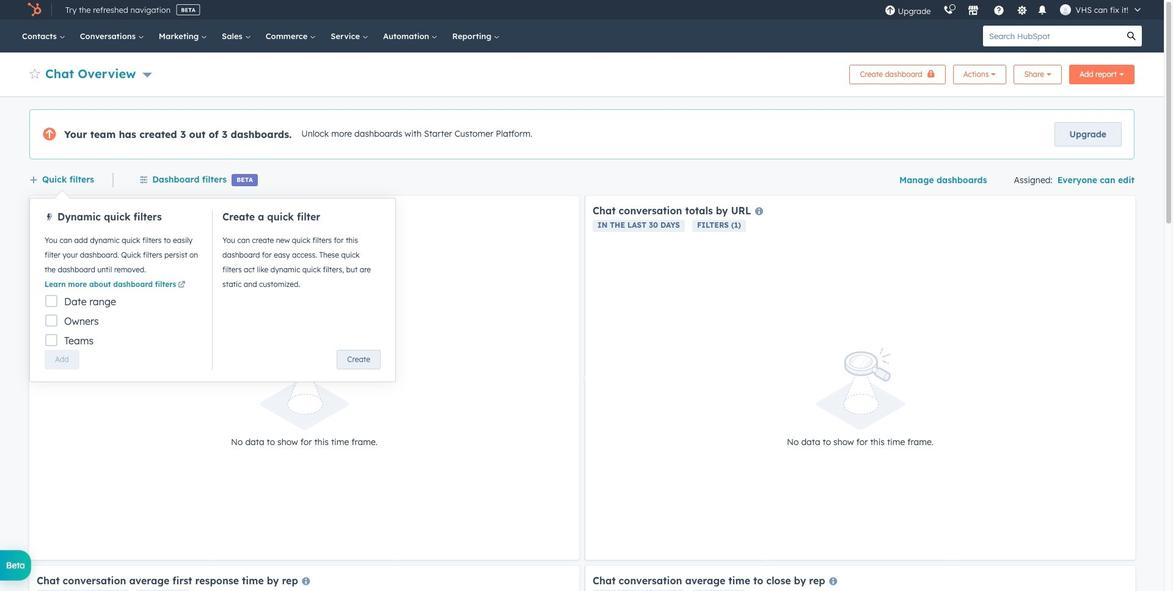 Task type: vqa. For each thing, say whether or not it's contained in the screenshot.
Marketplaces popup button on the right
no



Task type: locate. For each thing, give the bounding box(es) containing it.
menu
[[879, 0, 1150, 20]]

Search HubSpot search field
[[984, 26, 1122, 46]]

link opens in a new window image
[[178, 280, 185, 291], [178, 282, 185, 289]]

marketplaces image
[[968, 6, 979, 17]]

jer mill image
[[1060, 4, 1071, 15]]

2 link opens in a new window image from the top
[[178, 282, 185, 289]]

banner
[[29, 61, 1135, 84]]

chat conversation totals by rep element
[[29, 196, 580, 561]]

chat conversation average first response time by rep element
[[29, 567, 580, 592]]



Task type: describe. For each thing, give the bounding box(es) containing it.
1 link opens in a new window image from the top
[[178, 280, 185, 291]]

chat conversation average time to close by rep element
[[586, 567, 1136, 592]]

chat conversation totals by url element
[[586, 196, 1136, 561]]



